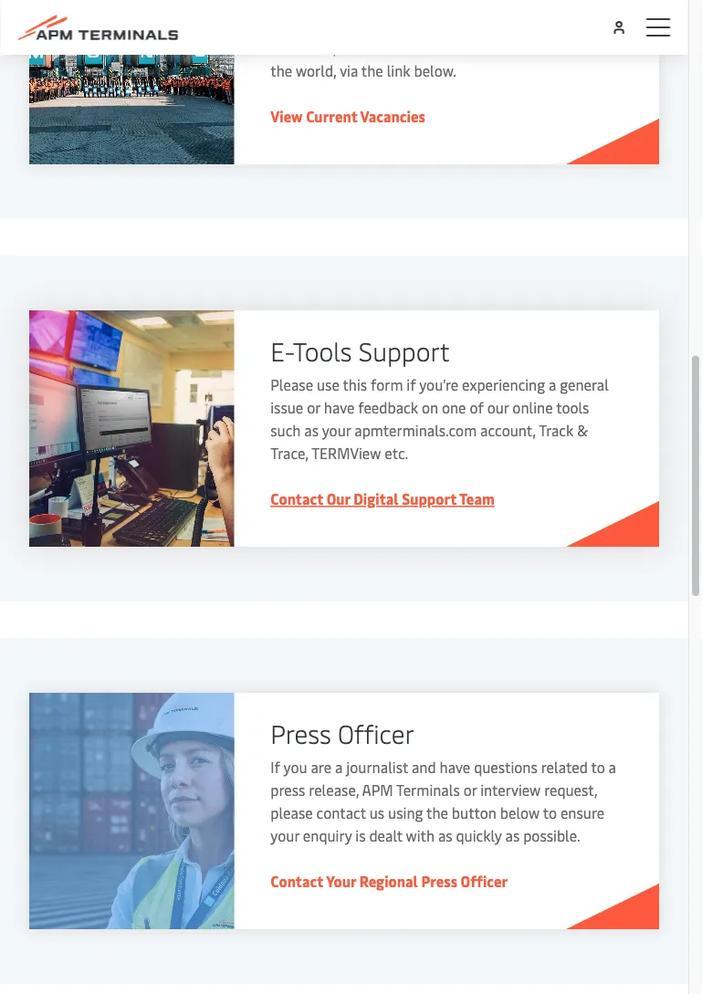 Task type: describe. For each thing, give the bounding box(es) containing it.
your
[[326, 872, 356, 891]]

overview
[[427, 15, 485, 35]]

vacancies.
[[271, 15, 336, 35]]

form
[[371, 375, 403, 395]]

or inside e-tools support please use this form if you're experiencing a general issue or have feedback on one of our online tools such as your apmterminals.com account, track & trace, termview etc.
[[307, 398, 320, 417]]

1 vertical spatial support
[[402, 489, 457, 509]]

enquiry
[[303, 826, 352, 846]]

one
[[442, 398, 466, 417]]

the inside "press officer if you are a journalist and have questions related to a press release, apm terminals or interview request, please contact us using the button below to ensure your enquiry is dealt with as quickly as possible."
[[426, 803, 448, 823]]

experiencing
[[462, 375, 545, 395]]

current
[[526, 15, 574, 35]]

contact for if
[[271, 872, 323, 891]]

0 horizontal spatial a
[[335, 758, 343, 777]]

press inside "press officer if you are a journalist and have questions related to a press release, apm terminals or interview request, please contact us using the button below to ensure your enquiry is dealt with as quickly as possible."
[[271, 716, 331, 750]]

terminals
[[396, 780, 460, 800]]

please note that we only accept applications for open vacancies. you'll find an overview of all current vacancies, at our head office and terminals around the world, via the link below.
[[271, 0, 619, 80]]

trace,
[[271, 443, 308, 463]]

2 horizontal spatial as
[[505, 826, 520, 846]]

our
[[327, 489, 350, 509]]

open
[[587, 0, 619, 12]]

using
[[388, 803, 423, 823]]

button
[[452, 803, 497, 823]]

link
[[387, 61, 411, 80]]

contact for support
[[271, 489, 323, 509]]

&
[[577, 421, 588, 440]]

your inside e-tools support please use this form if you're experiencing a general issue or have feedback on one of our online tools such as your apmterminals.com account, track & trace, termview etc.
[[322, 421, 351, 440]]

request,
[[544, 780, 597, 800]]

release,
[[309, 780, 359, 800]]

current
[[306, 106, 358, 126]]

you
[[284, 758, 307, 777]]

journalist
[[346, 758, 408, 777]]

if
[[271, 758, 280, 777]]

find
[[378, 15, 404, 35]]

account,
[[480, 421, 536, 440]]

etc.
[[385, 443, 408, 463]]

our for support
[[487, 398, 509, 417]]

and inside please note that we only accept applications for open vacancies. you'll find an overview of all current vacancies, at our head office and terminals around the world, via the link below.
[[459, 38, 483, 58]]

if
[[407, 375, 416, 395]]

1 horizontal spatial as
[[438, 826, 453, 846]]

accept
[[434, 0, 478, 12]]

only
[[403, 0, 431, 12]]

questions
[[474, 758, 538, 777]]

office
[[417, 38, 455, 58]]

such
[[271, 421, 301, 440]]

220816 apm terminals digital solutions image
[[29, 311, 234, 547]]

is
[[356, 826, 366, 846]]

are
[[311, 758, 332, 777]]

please
[[271, 803, 313, 823]]

apm
[[362, 780, 393, 800]]

and inside "press officer if you are a journalist and have questions related to a press release, apm terminals or interview request, please contact us using the button below to ensure your enquiry is dealt with as quickly as possible."
[[412, 758, 436, 777]]

with
[[406, 826, 435, 846]]

ensure
[[561, 803, 605, 823]]

0 horizontal spatial the
[[271, 61, 292, 80]]

e-tools support please use this form if you're experiencing a general issue or have feedback on one of our online tools such as your apmterminals.com account, track & trace, termview etc.
[[271, 333, 609, 463]]

tools
[[293, 333, 352, 368]]

e-
[[271, 333, 293, 368]]

please inside please note that we only accept applications for open vacancies. you'll find an overview of all current vacancies, at our head office and terminals around the world, via the link below.
[[271, 0, 313, 12]]

apm terminals vado gateway launch image
[[29, 0, 234, 164]]

view
[[271, 106, 303, 126]]

us
[[370, 803, 385, 823]]

digital
[[354, 489, 399, 509]]



Task type: locate. For each thing, give the bounding box(es) containing it.
0 vertical spatial have
[[324, 398, 355, 417]]

track
[[539, 421, 574, 440]]

use
[[317, 375, 340, 395]]

officer inside "press officer if you are a journalist and have questions related to a press release, apm terminals or interview request, please contact us using the button below to ensure your enquiry is dealt with as quickly as possible."
[[338, 716, 415, 750]]

0 vertical spatial our
[[356, 38, 378, 58]]

our
[[356, 38, 378, 58], [487, 398, 509, 417]]

we
[[381, 0, 400, 12]]

1 horizontal spatial the
[[362, 61, 383, 80]]

to
[[591, 758, 605, 777], [543, 803, 557, 823]]

dealt
[[369, 826, 403, 846]]

a right are
[[335, 758, 343, 777]]

0 horizontal spatial press
[[271, 716, 331, 750]]

below
[[500, 803, 540, 823]]

please up issue
[[271, 375, 313, 395]]

press
[[271, 780, 305, 800]]

1 vertical spatial of
[[470, 398, 484, 417]]

at
[[340, 38, 353, 58]]

1 horizontal spatial to
[[591, 758, 605, 777]]

1 horizontal spatial of
[[489, 15, 503, 35]]

of left the all
[[489, 15, 503, 35]]

and down overview
[[459, 38, 483, 58]]

our for that
[[356, 38, 378, 58]]

0 vertical spatial support
[[359, 333, 450, 368]]

have inside "press officer if you are a journalist and have questions related to a press release, apm terminals or interview request, please contact us using the button below to ensure your enquiry is dealt with as quickly as possible."
[[440, 758, 471, 777]]

to right related
[[591, 758, 605, 777]]

contact
[[271, 489, 323, 509], [271, 872, 323, 891]]

0 vertical spatial officer
[[338, 716, 415, 750]]

quickly
[[456, 826, 502, 846]]

1 vertical spatial your
[[271, 826, 300, 846]]

contact left the your
[[271, 872, 323, 891]]

press enquiries 500 image
[[29, 693, 234, 930]]

0 vertical spatial contact
[[271, 489, 323, 509]]

possible.
[[523, 826, 581, 846]]

vacancies
[[360, 106, 425, 126]]

and
[[459, 38, 483, 58], [412, 758, 436, 777]]

0 vertical spatial of
[[489, 15, 503, 35]]

regional
[[360, 872, 418, 891]]

as right with
[[438, 826, 453, 846]]

the down terminals
[[426, 803, 448, 823]]

as down below
[[505, 826, 520, 846]]

officer up journalist
[[338, 716, 415, 750]]

of inside please note that we only accept applications for open vacancies. you'll find an overview of all current vacancies, at our head office and terminals around the world, via the link below.
[[489, 15, 503, 35]]

please inside e-tools support please use this form if you're experiencing a general issue or have feedback on one of our online tools such as your apmterminals.com account, track & trace, termview etc.
[[271, 375, 313, 395]]

you'll
[[339, 15, 374, 35]]

via
[[340, 61, 358, 80]]

an
[[407, 15, 423, 35]]

1 vertical spatial please
[[271, 375, 313, 395]]

0 vertical spatial or
[[307, 398, 320, 417]]

or up button
[[464, 780, 477, 800]]

on
[[422, 398, 438, 417]]

as
[[304, 421, 319, 440], [438, 826, 453, 846], [505, 826, 520, 846]]

1 contact from the top
[[271, 489, 323, 509]]

a right related
[[609, 758, 616, 777]]

2 horizontal spatial the
[[426, 803, 448, 823]]

of
[[489, 15, 503, 35], [470, 398, 484, 417]]

the
[[271, 61, 292, 80], [362, 61, 383, 80], [426, 803, 448, 823]]

or inside "press officer if you are a journalist and have questions related to a press release, apm terminals or interview request, please contact us using the button below to ensure your enquiry is dealt with as quickly as possible."
[[464, 780, 477, 800]]

officer down quickly
[[461, 872, 508, 891]]

the right via
[[362, 61, 383, 80]]

1 horizontal spatial your
[[322, 421, 351, 440]]

press
[[271, 716, 331, 750], [421, 872, 458, 891]]

0 vertical spatial to
[[591, 758, 605, 777]]

view current vacancies
[[271, 106, 425, 126]]

0 horizontal spatial or
[[307, 398, 320, 417]]

that
[[350, 0, 378, 12]]

0 horizontal spatial and
[[412, 758, 436, 777]]

0 horizontal spatial have
[[324, 398, 355, 417]]

0 vertical spatial and
[[459, 38, 483, 58]]

have up terminals
[[440, 758, 471, 777]]

2 please from the top
[[271, 375, 313, 395]]

1 vertical spatial have
[[440, 758, 471, 777]]

contact
[[317, 803, 366, 823]]

2 contact from the top
[[271, 872, 323, 891]]

support up if at the top right
[[359, 333, 450, 368]]

below.
[[414, 61, 457, 80]]

a
[[549, 375, 557, 395], [335, 758, 343, 777], [609, 758, 616, 777]]

0 horizontal spatial as
[[304, 421, 319, 440]]

or right issue
[[307, 398, 320, 417]]

related
[[541, 758, 588, 777]]

this
[[343, 375, 367, 395]]

of right "one"
[[470, 398, 484, 417]]

0 vertical spatial press
[[271, 716, 331, 750]]

1 horizontal spatial have
[[440, 758, 471, 777]]

feedback
[[358, 398, 418, 417]]

1 vertical spatial press
[[421, 872, 458, 891]]

your up termview
[[322, 421, 351, 440]]

our right at
[[356, 38, 378, 58]]

contact left our
[[271, 489, 323, 509]]

1 vertical spatial or
[[464, 780, 477, 800]]

contact your regional press officer
[[271, 872, 508, 891]]

please
[[271, 0, 313, 12], [271, 375, 313, 395]]

a inside e-tools support please use this form if you're experiencing a general issue or have feedback on one of our online tools such as your apmterminals.com account, track & trace, termview etc.
[[549, 375, 557, 395]]

2 horizontal spatial a
[[609, 758, 616, 777]]

press up you
[[271, 716, 331, 750]]

1 vertical spatial to
[[543, 803, 557, 823]]

1 horizontal spatial and
[[459, 38, 483, 58]]

officer
[[338, 716, 415, 750], [461, 872, 508, 891]]

support inside e-tools support please use this form if you're experiencing a general issue or have feedback on one of our online tools such as your apmterminals.com account, track & trace, termview etc.
[[359, 333, 450, 368]]

all
[[506, 15, 522, 35]]

our down experiencing
[[487, 398, 509, 417]]

0 vertical spatial your
[[322, 421, 351, 440]]

1 vertical spatial and
[[412, 758, 436, 777]]

contact our digital support team
[[271, 489, 495, 509]]

online
[[513, 398, 553, 417]]

team
[[459, 489, 495, 509]]

please up vacancies.
[[271, 0, 313, 12]]

around
[[553, 38, 599, 58]]

termview
[[312, 443, 381, 463]]

have
[[324, 398, 355, 417], [440, 758, 471, 777]]

terminals
[[487, 38, 549, 58]]

to up the possible.
[[543, 803, 557, 823]]

1 horizontal spatial a
[[549, 375, 557, 395]]

have down use
[[324, 398, 355, 417]]

1 horizontal spatial our
[[487, 398, 509, 417]]

0 horizontal spatial officer
[[338, 716, 415, 750]]

a up 'online'
[[549, 375, 557, 395]]

our inside e-tools support please use this form if you're experiencing a general issue or have feedback on one of our online tools such as your apmterminals.com account, track & trace, termview etc.
[[487, 398, 509, 417]]

1 vertical spatial contact
[[271, 872, 323, 891]]

of inside e-tools support please use this form if you're experiencing a general issue or have feedback on one of our online tools such as your apmterminals.com account, track & trace, termview etc.
[[470, 398, 484, 417]]

1 horizontal spatial or
[[464, 780, 477, 800]]

support
[[359, 333, 450, 368], [402, 489, 457, 509]]

as right such
[[304, 421, 319, 440]]

your down please in the left of the page
[[271, 826, 300, 846]]

interview
[[481, 780, 541, 800]]

0 vertical spatial please
[[271, 0, 313, 12]]

tools
[[556, 398, 589, 417]]

as inside e-tools support please use this form if you're experiencing a general issue or have feedback on one of our online tools such as your apmterminals.com account, track & trace, termview etc.
[[304, 421, 319, 440]]

1 please from the top
[[271, 0, 313, 12]]

1 vertical spatial our
[[487, 398, 509, 417]]

our inside please note that we only accept applications for open vacancies. you'll find an overview of all current vacancies, at our head office and terminals around the world, via the link below.
[[356, 38, 378, 58]]

apmterminals.com
[[355, 421, 477, 440]]

vacancies,
[[271, 38, 336, 58]]

your
[[322, 421, 351, 440], [271, 826, 300, 846]]

have inside e-tools support please use this form if you're experiencing a general issue or have feedback on one of our online tools such as your apmterminals.com account, track & trace, termview etc.
[[324, 398, 355, 417]]

1 horizontal spatial press
[[421, 872, 458, 891]]

general
[[560, 375, 609, 395]]

press officer if you are a journalist and have questions related to a press release, apm terminals or interview request, please contact us using the button below to ensure your enquiry is dealt with as quickly as possible.
[[271, 716, 616, 846]]

0 horizontal spatial of
[[470, 398, 484, 417]]

or
[[307, 398, 320, 417], [464, 780, 477, 800]]

1 horizontal spatial officer
[[461, 872, 508, 891]]

issue
[[271, 398, 303, 417]]

applications
[[481, 0, 561, 12]]

support left 'team'
[[402, 489, 457, 509]]

1 vertical spatial officer
[[461, 872, 508, 891]]

and up terminals
[[412, 758, 436, 777]]

head
[[382, 38, 414, 58]]

0 horizontal spatial your
[[271, 826, 300, 846]]

your inside "press officer if you are a journalist and have questions related to a press release, apm terminals or interview request, please contact us using the button below to ensure your enquiry is dealt with as quickly as possible."
[[271, 826, 300, 846]]

for
[[564, 0, 583, 12]]

note
[[317, 0, 347, 12]]

0 horizontal spatial to
[[543, 803, 557, 823]]

0 horizontal spatial our
[[356, 38, 378, 58]]

the down "vacancies," in the top left of the page
[[271, 61, 292, 80]]

world,
[[296, 61, 337, 80]]

you're
[[419, 375, 459, 395]]

press down with
[[421, 872, 458, 891]]



Task type: vqa. For each thing, say whether or not it's contained in the screenshot.
8934
no



